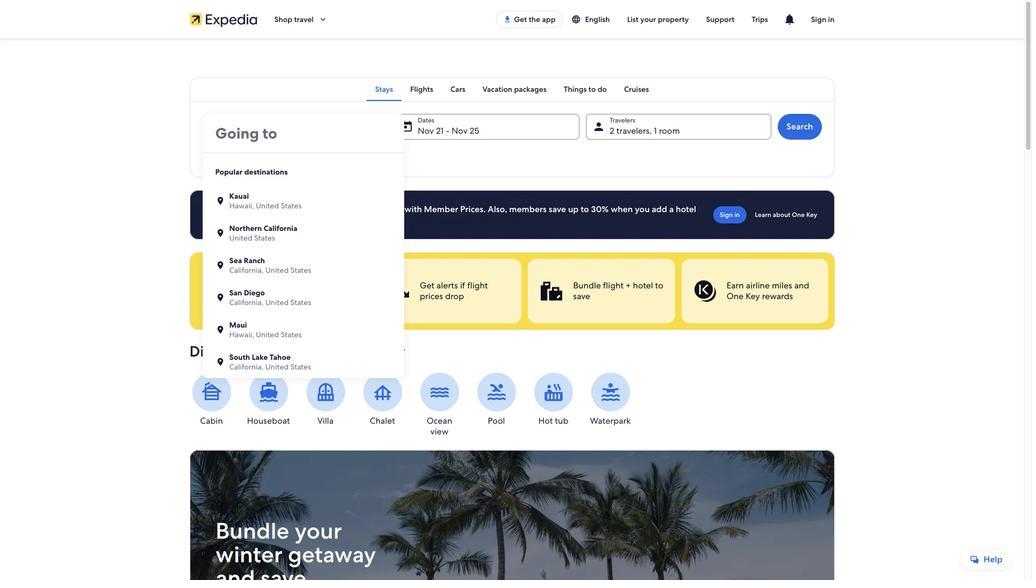 Task type: describe. For each thing, give the bounding box(es) containing it.
vacation
[[483, 84, 512, 94]]

list your property
[[627, 15, 689, 24]]

things to do link
[[555, 77, 615, 101]]

discover
[[189, 342, 249, 361]]

ocean
[[427, 416, 452, 427]]

bundle for bundle your winter getaway and save
[[215, 517, 289, 546]]

flight inside save 10% or more on over 100,000 hotels with member prices. also, members save up to 30% when you add a hotel to a flight
[[256, 214, 277, 226]]

or
[[277, 204, 286, 215]]

tab list inside bundle your winter getaway and save main content
[[189, 77, 835, 101]]

support link
[[697, 10, 743, 29]]

chalet button
[[360, 373, 404, 427]]

favorite
[[320, 342, 374, 361]]

flight up popular destinations
[[238, 151, 256, 160]]

vacation packages
[[483, 84, 547, 94]]

miles
[[772, 280, 792, 291]]

travelers,
[[616, 125, 652, 137]]

add a flight
[[216, 151, 256, 160]]

list
[[627, 15, 639, 24]]

2 travelers, 1 room button
[[586, 114, 771, 140]]

search button
[[778, 114, 822, 140]]

hawaii, for maui
[[229, 330, 254, 340]]

sea
[[229, 256, 242, 266]]

1
[[654, 125, 657, 137]]

chalet
[[370, 416, 395, 427]]

small image for south
[[215, 357, 225, 367]]

maui hawaii, united states
[[229, 320, 302, 340]]

things to do
[[564, 84, 607, 94]]

united inside south lake tahoe california, united states
[[265, 362, 289, 372]]

earn airline miles and one key rewards
[[726, 280, 809, 302]]

in inside dropdown button
[[828, 15, 835, 24]]

waterpark
[[590, 416, 631, 427]]

to down kauai
[[239, 214, 247, 226]]

get for get alerts if flight prices drop
[[420, 280, 434, 291]]

members
[[509, 204, 547, 215]]

states inside south lake tahoe california, united states
[[290, 362, 311, 372]]

flights link
[[402, 77, 442, 101]]

san diego california, united states
[[229, 288, 311, 307]]

for
[[260, 282, 280, 301]]

room
[[659, 125, 680, 137]]

sign inside dropdown button
[[811, 15, 826, 24]]

to inside expedia makes it easier for everyone to travel
[[215, 299, 230, 318]]

south lake tahoe california, united states
[[229, 353, 311, 372]]

view
[[430, 426, 449, 438]]

21
[[436, 125, 444, 137]]

2 out of 3 element
[[528, 259, 675, 324]]

learn
[[755, 211, 771, 219]]

on
[[311, 204, 321, 215]]

2
[[610, 125, 614, 137]]

trailing image
[[318, 15, 328, 24]]

communication center icon image
[[783, 13, 796, 26]]

united inside sea ranch california, united states
[[265, 266, 289, 275]]

save inside save 10% or more on over 100,000 hotels with member prices. also, members save up to 30% when you add a hotel to a flight
[[549, 204, 566, 215]]

diego
[[244, 288, 265, 298]]

lake
[[252, 353, 268, 362]]

cruises
[[624, 84, 649, 94]]

packages
[[514, 84, 547, 94]]

hotel inside save 10% or more on over 100,000 hotels with member prices. also, members save up to 30% when you add a hotel to a flight
[[676, 204, 696, 215]]

earn
[[726, 280, 744, 291]]

drop
[[445, 291, 464, 302]]

california, for diego
[[229, 298, 264, 307]]

a up popular
[[233, 151, 237, 160]]

get the app link
[[496, 11, 563, 28]]

stays link
[[366, 77, 402, 101]]

nov 21 - nov 25
[[418, 125, 479, 137]]

sign in link
[[713, 206, 746, 224]]

travel sale activities deals image
[[189, 450, 835, 581]]

a right add
[[669, 204, 674, 215]]

small image for northern
[[215, 228, 225, 238]]

add
[[652, 204, 667, 215]]

bundle your winter getaway and save
[[215, 517, 376, 581]]

100,000
[[343, 204, 376, 215]]

also,
[[488, 204, 507, 215]]

alerts
[[436, 280, 458, 291]]

states inside maui hawaii, united states
[[281, 330, 302, 340]]

and inside earn airline miles and one key rewards
[[794, 280, 809, 291]]

in inside main content
[[734, 211, 740, 219]]

10%
[[259, 204, 275, 215]]

one inside earn airline miles and one key rewards
[[726, 291, 743, 302]]

your for list
[[640, 15, 656, 24]]

+
[[625, 280, 631, 291]]

waterpark button
[[588, 373, 632, 427]]

2 travelers, 1 room
[[610, 125, 680, 137]]

popular destinations
[[215, 167, 288, 177]]

ocean view
[[427, 416, 452, 438]]

english button
[[563, 10, 618, 29]]

25
[[470, 125, 479, 137]]

ocean view button
[[417, 373, 461, 438]]

hot tub button
[[531, 373, 575, 427]]

travel inside expedia makes it easier for everyone to travel
[[233, 299, 272, 318]]

save for bundle flight + hotel to save
[[573, 291, 590, 302]]

united inside northern california united states
[[229, 233, 252, 243]]

to left do
[[588, 84, 596, 94]]

0 vertical spatial one
[[792, 211, 805, 219]]

trips
[[752, 15, 768, 24]]

nov 21 - nov 25 button
[[394, 114, 580, 140]]

small image for kauai hawaii, united states
[[215, 196, 225, 206]]

california, inside south lake tahoe california, united states
[[229, 362, 264, 372]]

support
[[706, 15, 734, 24]]

stays
[[375, 84, 393, 94]]

a left the 10%
[[249, 214, 254, 226]]

the
[[529, 15, 540, 24]]

sign inside bundle your winter getaway and save main content
[[720, 211, 733, 219]]

cabin
[[200, 416, 223, 427]]

hawaii, for kauai
[[229, 201, 254, 211]]

1 out of 3 element
[[374, 259, 521, 324]]

villa
[[317, 416, 334, 427]]

tub
[[555, 416, 568, 427]]

states inside sea ranch california, united states
[[290, 266, 311, 275]]

discover your new favorite stay
[[189, 342, 405, 361]]

save
[[239, 204, 257, 215]]

expedia
[[215, 264, 271, 284]]



Task type: locate. For each thing, give the bounding box(es) containing it.
villa button
[[303, 373, 348, 427]]

getaway
[[288, 540, 376, 570]]

1 horizontal spatial in
[[828, 15, 835, 24]]

one left airline
[[726, 291, 743, 302]]

flights
[[410, 84, 433, 94]]

1 horizontal spatial your
[[294, 517, 342, 546]]

northern
[[229, 224, 262, 233]]

shop
[[274, 15, 292, 24]]

add
[[216, 151, 231, 160], [277, 151, 291, 160]]

-
[[446, 125, 449, 137]]

save inside bundle your winter getaway and save
[[260, 564, 306, 581]]

everyone
[[283, 282, 349, 301]]

cars link
[[442, 77, 474, 101]]

2 small image from the top
[[215, 293, 225, 303]]

Going to text field
[[202, 114, 404, 153]]

small image
[[215, 228, 225, 238], [215, 293, 225, 303], [215, 325, 225, 335], [215, 357, 225, 367]]

search
[[786, 121, 813, 132]]

key right 'earn'
[[745, 291, 760, 302]]

0 horizontal spatial sign in
[[720, 211, 740, 219]]

english
[[585, 15, 610, 24]]

0 horizontal spatial save
[[260, 564, 306, 581]]

united up sea
[[229, 233, 252, 243]]

small image left english
[[571, 15, 581, 24]]

1 vertical spatial key
[[745, 291, 760, 302]]

small image left sea
[[215, 261, 225, 270]]

to down san
[[215, 299, 230, 318]]

0 horizontal spatial in
[[734, 211, 740, 219]]

sign in right communication center icon
[[811, 15, 835, 24]]

2 vertical spatial small image
[[215, 261, 225, 270]]

1 horizontal spatial add
[[277, 151, 291, 160]]

1 horizontal spatial hotel
[[676, 204, 696, 215]]

2 california, from the top
[[229, 298, 264, 307]]

your inside bundle your winter getaway and save
[[294, 517, 342, 546]]

0 horizontal spatial key
[[745, 291, 760, 302]]

1 horizontal spatial save
[[549, 204, 566, 215]]

1 hawaii, from the top
[[229, 201, 254, 211]]

30%
[[591, 204, 609, 215]]

1 add from the left
[[216, 151, 231, 160]]

1 horizontal spatial and
[[794, 280, 809, 291]]

1 vertical spatial one
[[726, 291, 743, 302]]

small image left northern
[[215, 228, 225, 238]]

0 vertical spatial your
[[640, 15, 656, 24]]

0 horizontal spatial nov
[[418, 125, 434, 137]]

small image left "maui"
[[215, 325, 225, 335]]

0 horizontal spatial your
[[252, 342, 284, 361]]

get inside get alerts if flight prices drop
[[420, 280, 434, 291]]

1 vertical spatial hotel
[[633, 280, 653, 291]]

states right the 10%
[[281, 201, 302, 211]]

key inside earn airline miles and one key rewards
[[745, 291, 760, 302]]

cabin button
[[189, 373, 234, 427]]

united inside the kauai hawaii, united states
[[256, 201, 279, 211]]

one right about
[[792, 211, 805, 219]]

hotel right add
[[676, 204, 696, 215]]

sign in inside bundle your winter getaway and save main content
[[720, 211, 740, 219]]

with
[[405, 204, 422, 215]]

california, up the easier
[[229, 266, 264, 275]]

bundle for bundle flight + hotel to save
[[573, 280, 601, 291]]

bundle inside bundle your winter getaway and save
[[215, 517, 289, 546]]

ranch
[[244, 256, 265, 266]]

trips link
[[743, 10, 777, 29]]

add a car
[[277, 151, 309, 160]]

northern california united states
[[229, 224, 297, 243]]

4 small image from the top
[[215, 357, 225, 367]]

sign in left learn
[[720, 211, 740, 219]]

hawaii, up northern
[[229, 201, 254, 211]]

expedia logo image
[[189, 12, 257, 27]]

more
[[288, 204, 309, 215]]

0 horizontal spatial travel
[[233, 299, 272, 318]]

0 vertical spatial sign
[[811, 15, 826, 24]]

when
[[611, 204, 633, 215]]

to right up
[[581, 204, 589, 215]]

if
[[460, 280, 465, 291]]

tab list containing stays
[[189, 77, 835, 101]]

and inside bundle your winter getaway and save
[[215, 564, 255, 581]]

hawaii, inside the kauai hawaii, united states
[[229, 201, 254, 211]]

add left car
[[277, 151, 291, 160]]

1 vertical spatial travel
[[233, 299, 272, 318]]

1 horizontal spatial key
[[806, 211, 817, 219]]

california, for ranch
[[229, 266, 264, 275]]

small image left kauai
[[215, 196, 225, 206]]

0 vertical spatial hawaii,
[[229, 201, 254, 211]]

new
[[287, 342, 317, 361]]

3 california, from the top
[[229, 362, 264, 372]]

0 vertical spatial and
[[794, 280, 809, 291]]

car
[[299, 151, 309, 160]]

travel inside dropdown button
[[294, 15, 314, 24]]

0 vertical spatial key
[[806, 211, 817, 219]]

states down new
[[290, 362, 311, 372]]

your for bundle
[[294, 517, 342, 546]]

1 vertical spatial small image
[[215, 196, 225, 206]]

tab list
[[189, 77, 835, 101]]

2 horizontal spatial your
[[640, 15, 656, 24]]

0 horizontal spatial get
[[420, 280, 434, 291]]

states inside the kauai hawaii, united states
[[281, 201, 302, 211]]

sign right communication center icon
[[811, 15, 826, 24]]

small image for maui
[[215, 325, 225, 335]]

0 vertical spatial get
[[514, 15, 527, 24]]

your for discover
[[252, 342, 284, 361]]

sign in
[[811, 15, 835, 24], [720, 211, 740, 219]]

stay
[[378, 342, 405, 361]]

0 horizontal spatial add
[[216, 151, 231, 160]]

app
[[542, 15, 556, 24]]

download the app button image
[[503, 15, 512, 24]]

0 vertical spatial small image
[[571, 15, 581, 24]]

california
[[264, 224, 297, 233]]

nov right -
[[451, 125, 468, 137]]

states inside san diego california, united states
[[290, 298, 311, 307]]

united up california
[[256, 201, 279, 211]]

hotel right the +
[[633, 280, 653, 291]]

2 nov from the left
[[451, 125, 468, 137]]

1 horizontal spatial sign in
[[811, 15, 835, 24]]

airline
[[746, 280, 770, 291]]

flight left the +
[[603, 280, 623, 291]]

0 vertical spatial in
[[828, 15, 835, 24]]

0 horizontal spatial hotel
[[633, 280, 653, 291]]

a left car
[[293, 151, 297, 160]]

in right communication center icon
[[828, 15, 835, 24]]

houseboat
[[247, 416, 290, 427]]

1 vertical spatial sign
[[720, 211, 733, 219]]

rewards
[[762, 291, 793, 302]]

kauai hawaii, united states
[[229, 191, 302, 211]]

prices.
[[460, 204, 486, 215]]

xsmall image
[[276, 305, 285, 314]]

1 vertical spatial save
[[573, 291, 590, 302]]

0 horizontal spatial sign
[[720, 211, 733, 219]]

sign left learn
[[720, 211, 733, 219]]

united up for at the left
[[265, 266, 289, 275]]

california, down discover
[[229, 362, 264, 372]]

0 vertical spatial sign in
[[811, 15, 835, 24]]

1 horizontal spatial one
[[792, 211, 805, 219]]

to inside bundle flight + hotel to save
[[655, 280, 663, 291]]

0 vertical spatial save
[[549, 204, 566, 215]]

things
[[564, 84, 587, 94]]

save inside bundle flight + hotel to save
[[573, 291, 590, 302]]

vacation packages link
[[474, 77, 555, 101]]

small image for san
[[215, 293, 225, 303]]

san
[[229, 288, 242, 298]]

it
[[322, 264, 331, 284]]

travel left trailing icon
[[294, 15, 314, 24]]

3 out of 3 element
[[681, 259, 828, 324]]

in left learn
[[734, 211, 740, 219]]

cars
[[450, 84, 465, 94]]

get for get the app
[[514, 15, 527, 24]]

sea ranch california, united states
[[229, 256, 311, 275]]

hotel inside bundle flight + hotel to save
[[633, 280, 653, 291]]

1 horizontal spatial bundle
[[573, 280, 601, 291]]

easier
[[215, 282, 256, 301]]

2 horizontal spatial save
[[573, 291, 590, 302]]

get left alerts
[[420, 280, 434, 291]]

list your property link
[[618, 10, 697, 29]]

1 vertical spatial your
[[252, 342, 284, 361]]

save
[[549, 204, 566, 215], [573, 291, 590, 302], [260, 564, 306, 581]]

kauai
[[229, 191, 249, 201]]

united down discover your new favorite stay
[[265, 362, 289, 372]]

0 horizontal spatial and
[[215, 564, 255, 581]]

bundle
[[573, 280, 601, 291], [215, 517, 289, 546]]

1 horizontal spatial nov
[[451, 125, 468, 137]]

flight inside bundle flight + hotel to save
[[603, 280, 623, 291]]

popular
[[215, 167, 242, 177]]

2 hawaii, from the top
[[229, 330, 254, 340]]

2 add from the left
[[277, 151, 291, 160]]

your
[[640, 15, 656, 24], [252, 342, 284, 361], [294, 517, 342, 546]]

learn about one key
[[755, 211, 817, 219]]

1 vertical spatial get
[[420, 280, 434, 291]]

small image left san
[[215, 293, 225, 303]]

about
[[773, 211, 790, 219]]

tahoe
[[270, 353, 291, 362]]

0 vertical spatial travel
[[294, 15, 314, 24]]

flight
[[238, 151, 256, 160], [256, 214, 277, 226], [467, 280, 488, 291], [603, 280, 623, 291]]

hot tub
[[538, 416, 568, 427]]

1 vertical spatial california,
[[229, 298, 264, 307]]

2 vertical spatial save
[[260, 564, 306, 581]]

united up lake
[[256, 330, 279, 340]]

add for add a car
[[277, 151, 291, 160]]

california, up "maui"
[[229, 298, 264, 307]]

small image inside english button
[[571, 15, 581, 24]]

pool
[[488, 416, 505, 427]]

hot
[[538, 416, 553, 427]]

to right the +
[[655, 280, 663, 291]]

over
[[323, 204, 341, 215]]

states right xsmall icon
[[290, 298, 311, 307]]

shop travel
[[274, 15, 314, 24]]

nov left 21
[[418, 125, 434, 137]]

sign in inside dropdown button
[[811, 15, 835, 24]]

1 small image from the top
[[215, 228, 225, 238]]

south
[[229, 353, 250, 362]]

flight right the if
[[467, 280, 488, 291]]

one
[[792, 211, 805, 219], [726, 291, 743, 302]]

1 vertical spatial in
[[734, 211, 740, 219]]

add up popular
[[216, 151, 231, 160]]

save 10% or more on over 100,000 hotels with member prices. also, members save up to 30% when you add a hotel to a flight
[[239, 204, 696, 226]]

get right download the app button icon
[[514, 15, 527, 24]]

add for add a flight
[[216, 151, 231, 160]]

0 vertical spatial california,
[[229, 266, 264, 275]]

1 vertical spatial hawaii,
[[229, 330, 254, 340]]

california, inside sea ranch california, united states
[[229, 266, 264, 275]]

prices
[[420, 291, 443, 302]]

1 vertical spatial sign in
[[720, 211, 740, 219]]

3 small image from the top
[[215, 325, 225, 335]]

states up ranch
[[254, 233, 275, 243]]

bundle your winter getaway and save main content
[[0, 39, 1024, 581]]

0 horizontal spatial one
[[726, 291, 743, 302]]

0 horizontal spatial bundle
[[215, 517, 289, 546]]

1 vertical spatial and
[[215, 564, 255, 581]]

travel down diego
[[233, 299, 272, 318]]

1 horizontal spatial travel
[[294, 15, 314, 24]]

california, inside san diego california, united states
[[229, 298, 264, 307]]

california,
[[229, 266, 264, 275], [229, 298, 264, 307], [229, 362, 264, 372]]

you
[[635, 204, 650, 215]]

get the app
[[514, 15, 556, 24]]

states inside northern california united states
[[254, 233, 275, 243]]

pool button
[[474, 373, 518, 427]]

1 horizontal spatial sign
[[811, 15, 826, 24]]

hotels
[[378, 204, 402, 215]]

united inside maui hawaii, united states
[[256, 330, 279, 340]]

states up everyone
[[290, 266, 311, 275]]

flight left or
[[256, 214, 277, 226]]

flight inside get alerts if flight prices drop
[[467, 280, 488, 291]]

states up discover your new favorite stay
[[281, 330, 302, 340]]

destinations
[[244, 167, 288, 177]]

save for bundle your winter getaway and save
[[260, 564, 306, 581]]

property
[[658, 15, 689, 24]]

united right diego
[[265, 298, 289, 307]]

1 nov from the left
[[418, 125, 434, 137]]

0 vertical spatial bundle
[[573, 280, 601, 291]]

1 vertical spatial bundle
[[215, 517, 289, 546]]

2 vertical spatial california,
[[229, 362, 264, 372]]

0 vertical spatial hotel
[[676, 204, 696, 215]]

small image left south
[[215, 357, 225, 367]]

member
[[424, 204, 458, 215]]

1 horizontal spatial get
[[514, 15, 527, 24]]

united inside san diego california, united states
[[265, 298, 289, 307]]

hawaii, inside maui hawaii, united states
[[229, 330, 254, 340]]

small image for sea ranch california, united states
[[215, 261, 225, 270]]

hawaii, up south
[[229, 330, 254, 340]]

2 vertical spatial your
[[294, 517, 342, 546]]

learn about one key link
[[751, 206, 822, 224]]

houseboat button
[[246, 373, 291, 427]]

1 california, from the top
[[229, 266, 264, 275]]

bundle inside bundle flight + hotel to save
[[573, 280, 601, 291]]

small image
[[571, 15, 581, 24], [215, 196, 225, 206], [215, 261, 225, 270]]

key right about
[[806, 211, 817, 219]]



Task type: vqa. For each thing, say whether or not it's contained in the screenshot.


